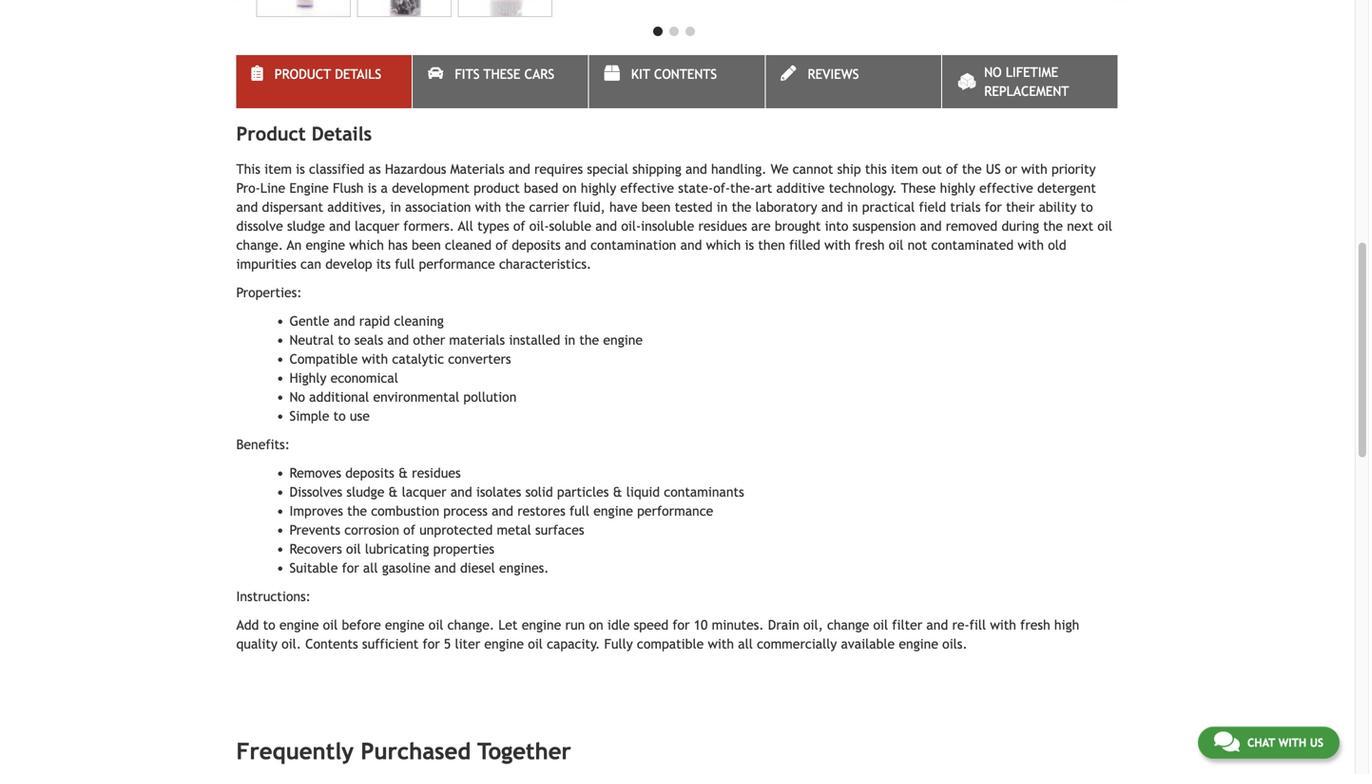 Task type: vqa. For each thing, say whether or not it's contained in the screenshot.
the middle is
yes



Task type: locate. For each thing, give the bounding box(es) containing it.
1 horizontal spatial deposits
[[512, 238, 561, 253]]

0 vertical spatial full
[[395, 257, 415, 272]]

is left a
[[368, 181, 377, 196]]

cleaned
[[445, 238, 492, 253]]

with down during
[[1018, 238, 1044, 253]]

0 horizontal spatial highly
[[581, 181, 616, 196]]

highly down special
[[581, 181, 616, 196]]

the up "corrosion"
[[347, 504, 367, 519]]

1 horizontal spatial been
[[642, 200, 671, 215]]

of inside benefits: removes deposits & residues dissolves sludge & lacquer and isolates solid particles & liquid contaminants improves the combustion process and restores full engine performance prevents corrosion of unprotected metal surfaces recovers oil lubricating properties suitable for all gasoline and diesel engines.
[[403, 523, 415, 538]]

1 vertical spatial fresh
[[1020, 618, 1050, 633]]

0 horizontal spatial &
[[388, 485, 398, 500]]

engine down "liquid"
[[594, 504, 633, 519]]

0 vertical spatial is
[[296, 162, 305, 177]]

1 vertical spatial change.
[[447, 618, 494, 633]]

been up the insoluble
[[642, 200, 671, 215]]

for left their at the right of page
[[985, 200, 1002, 215]]

fits these cars
[[455, 67, 554, 82]]

or
[[1005, 162, 1017, 177]]

then
[[758, 238, 785, 253]]

1 horizontal spatial oil-
[[621, 219, 641, 234]]

compatible
[[637, 637, 704, 652]]

kit
[[631, 67, 650, 82]]

fresh down suspension
[[855, 238, 885, 253]]

materials
[[449, 333, 505, 348]]

sludge up an
[[287, 219, 325, 234]]

handling.
[[711, 162, 767, 177]]

and down properties
[[434, 561, 456, 576]]

and
[[509, 162, 530, 177], [685, 162, 707, 177], [236, 200, 258, 215], [821, 200, 843, 215], [329, 219, 351, 234], [595, 219, 617, 234], [920, 219, 942, 234], [565, 238, 587, 253], [680, 238, 702, 253], [334, 314, 355, 329], [387, 333, 409, 348], [450, 485, 472, 500], [492, 504, 513, 519], [434, 561, 456, 576], [926, 618, 948, 633]]

0 vertical spatial on
[[562, 181, 577, 196]]

0 horizontal spatial change.
[[236, 238, 283, 253]]

seals
[[354, 333, 383, 348]]

catalytic
[[392, 352, 444, 367]]

the up old
[[1043, 219, 1063, 234]]

kit contents
[[631, 67, 717, 82]]

us
[[1310, 737, 1324, 750]]

0 horizontal spatial residues
[[412, 466, 461, 481]]

removes
[[290, 466, 341, 481]]

2 oil- from the left
[[621, 219, 641, 234]]

all down lubricating
[[363, 561, 378, 576]]

engine down filter
[[899, 637, 938, 652]]

fresh left high
[[1020, 618, 1050, 633]]

of down types
[[496, 238, 508, 253]]

0 horizontal spatial item
[[264, 162, 292, 177]]

0 vertical spatial residues
[[698, 219, 747, 234]]

of down combustion
[[403, 523, 415, 538]]

which up its
[[349, 238, 384, 253]]

2 vertical spatial is
[[745, 238, 754, 253]]

state-
[[678, 181, 713, 196]]

with down seals
[[362, 352, 388, 367]]

in inside gentle and rapid cleaning neutral to seals and other materials installed in the engine compatible with catalytic converters highly economical no additional environmental pollution simple to use
[[564, 333, 575, 348]]

engine inside pro-line engine flush is a development product based on highly effective state-of-the-art additive technology. these highly effective detergent and dispersant additives, in association with the carrier fluid, have been tested in the laboratory and in practical field trials for their ability to dissolve sludge and lacquer formers. all types of oil-soluble and oil-insoluble residues are brought into suspension and removed during the next oil change. an engine which has been cleaned of deposits and contamination and which is then filled with fresh oil not contaminated with old impurities can develop its full performance characteristics.
[[306, 238, 345, 253]]

economical
[[330, 371, 398, 386]]

surfaces
[[535, 523, 584, 538]]

oil- up contamination
[[621, 219, 641, 234]]

engines.
[[499, 561, 549, 576]]

0 vertical spatial been
[[642, 200, 671, 215]]

neutral
[[290, 333, 334, 348]]

1 horizontal spatial these
[[901, 181, 936, 196]]

is up the engine
[[296, 162, 305, 177]]

1 vertical spatial residues
[[412, 466, 461, 481]]

0 vertical spatial deposits
[[512, 238, 561, 253]]

tested
[[675, 200, 713, 215]]

change. inside add to engine oil before engine oil change. let engine run on idle speed for 10 minutes. drain oil, change oil filter and re-fill with fresh high quality oil. contents sufficient for 5 liter engine oil capacity. fully compatible with all commercially available engine oils.
[[447, 618, 494, 633]]

product
[[474, 181, 520, 196]]

lacquer
[[355, 219, 399, 234], [402, 485, 446, 500]]

properties:
[[236, 285, 302, 301]]

item up 'line'
[[264, 162, 292, 177]]

these down out
[[901, 181, 936, 196]]

0 vertical spatial contents
[[654, 67, 717, 82]]

1 horizontal spatial performance
[[637, 504, 713, 519]]

1 horizontal spatial on
[[589, 618, 603, 633]]

fresh inside add to engine oil before engine oil change. let engine run on idle speed for 10 minutes. drain oil, change oil filter and re-fill with fresh high quality oil. contents sufficient for 5 liter engine oil capacity. fully compatible with all commercially available engine oils.
[[1020, 618, 1050, 633]]

environmental
[[373, 390, 459, 405]]

been down formers.
[[412, 238, 441, 253]]

1 vertical spatial lacquer
[[402, 485, 446, 500]]

comments image
[[1214, 731, 1240, 754]]

item left out
[[891, 162, 918, 177]]

and down additives,
[[329, 219, 351, 234]]

change
[[827, 618, 869, 633]]

lacquer up combustion
[[402, 485, 446, 500]]

residues down the "tested"
[[698, 219, 747, 234]]

filled
[[789, 238, 820, 253]]

develop
[[325, 257, 372, 272]]

2 horizontal spatial &
[[613, 485, 622, 500]]

1 vertical spatial deposits
[[345, 466, 394, 481]]

been
[[642, 200, 671, 215], [412, 238, 441, 253]]

full down has
[[395, 257, 415, 272]]

0 vertical spatial lacquer
[[355, 219, 399, 234]]

1 horizontal spatial all
[[738, 637, 753, 652]]

engine up sufficient
[[385, 618, 425, 633]]

1 horizontal spatial which
[[706, 238, 741, 253]]

lacquer inside benefits: removes deposits & residues dissolves sludge & lacquer and isolates solid particles & liquid contaminants improves the combustion process and restores full engine performance prevents corrosion of unprotected metal surfaces recovers oil lubricating properties suitable for all gasoline and diesel engines.
[[402, 485, 446, 500]]

performance down contaminants
[[637, 504, 713, 519]]

is left the then at the right top of page
[[745, 238, 754, 253]]

0 horizontal spatial contents
[[305, 637, 358, 652]]

for
[[985, 200, 1002, 215], [342, 561, 359, 576], [673, 618, 690, 633], [423, 637, 440, 652]]

5
[[444, 637, 451, 652]]

effective down shipping
[[620, 181, 674, 196]]

restores
[[517, 504, 565, 519]]

minutes.
[[712, 618, 764, 633]]

in right installed at the top of the page
[[564, 333, 575, 348]]

and down soluble
[[565, 238, 587, 253]]

0 horizontal spatial lacquer
[[355, 219, 399, 234]]

0 horizontal spatial which
[[349, 238, 384, 253]]

of-
[[713, 181, 730, 196]]

laboratory
[[756, 200, 817, 215]]

priority
[[1052, 162, 1096, 177]]

0 horizontal spatial sludge
[[287, 219, 325, 234]]

for left "10" on the right
[[673, 618, 690, 633]]

to left seals
[[338, 333, 350, 348]]

on right the run
[[589, 618, 603, 633]]

compatible
[[290, 352, 358, 367]]

1 vertical spatial contents
[[305, 637, 358, 652]]

into
[[825, 219, 848, 234]]

sludge up "corrosion"
[[346, 485, 384, 500]]

hazardous
[[385, 162, 446, 177]]

performance down cleaned
[[419, 257, 495, 272]]

1 vertical spatial full
[[569, 504, 590, 519]]

0 horizontal spatial effective
[[620, 181, 674, 196]]

contents right kit
[[654, 67, 717, 82]]

1 horizontal spatial sludge
[[346, 485, 384, 500]]

these right fits
[[483, 67, 520, 82]]

contents down before
[[305, 637, 358, 652]]

on inside add to engine oil before engine oil change. let engine run on idle speed for 10 minutes. drain oil, change oil filter and re-fill with fresh high quality oil. contents sufficient for 5 liter engine oil capacity. fully compatible with all commercially available engine oils.
[[589, 618, 603, 633]]

oil up available in the bottom right of the page
[[873, 618, 888, 633]]

highly up trials at the top of page
[[940, 181, 975, 196]]

0 horizontal spatial on
[[562, 181, 577, 196]]

contents
[[654, 67, 717, 82], [305, 637, 358, 652]]

0 horizontal spatial fresh
[[855, 238, 885, 253]]

engine up can
[[306, 238, 345, 253]]

1 vertical spatial performance
[[637, 504, 713, 519]]

of right out
[[946, 162, 958, 177]]

0 vertical spatial product details
[[275, 67, 381, 82]]

oil inside benefits: removes deposits & residues dissolves sludge & lacquer and isolates solid particles & liquid contaminants improves the combustion process and restores full engine performance prevents corrosion of unprotected metal surfaces recovers oil lubricating properties suitable for all gasoline and diesel engines.
[[346, 542, 361, 557]]

properties
[[433, 542, 494, 557]]

0 horizontal spatial these
[[483, 67, 520, 82]]

change. down dissolve
[[236, 238, 283, 253]]

filter
[[892, 618, 922, 633]]

which left the then at the right top of page
[[706, 238, 741, 253]]

1 vertical spatial sludge
[[346, 485, 384, 500]]

1 vertical spatial on
[[589, 618, 603, 633]]

all down minutes.
[[738, 637, 753, 652]]

and up process
[[450, 485, 472, 500]]

fits
[[455, 67, 480, 82]]

for right suitable
[[342, 561, 359, 576]]

1 horizontal spatial contents
[[654, 67, 717, 82]]

residues up process
[[412, 466, 461, 481]]

deposits up combustion
[[345, 466, 394, 481]]

together
[[478, 739, 571, 766]]

us
[[986, 162, 1001, 177]]

0 horizontal spatial performance
[[419, 257, 495, 272]]

oil left before
[[323, 618, 338, 633]]

ability
[[1039, 200, 1077, 215]]

es#3184220 - lm2037kt - pro-line engine flush - 500ml  - highly effective additives to clean the engine before your next oil service - liqui-moly - audi bmw volkswagen mercedes benz mini porsche image
[[256, 0, 351, 17], [357, 0, 451, 17], [458, 0, 552, 17]]

1 horizontal spatial lacquer
[[402, 485, 446, 500]]

to inside add to engine oil before engine oil change. let engine run on idle speed for 10 minutes. drain oil, change oil filter and re-fill with fresh high quality oil. contents sufficient for 5 liter engine oil capacity. fully compatible with all commercially available engine oils.
[[263, 618, 275, 633]]

2 horizontal spatial es#3184220 - lm2037kt - pro-line engine flush - 500ml  - highly effective additives to clean the engine before your next oil service - liqui-moly - audi bmw volkswagen mercedes benz mini porsche image
[[458, 0, 552, 17]]

for inside pro-line engine flush is a development product based on highly effective state-of-the-art additive technology. these highly effective detergent and dispersant additives, in association with the carrier fluid, have been tested in the laboratory and in practical field trials for their ability to dissolve sludge and lacquer formers. all types of oil-soluble and oil-insoluble residues are brought into suspension and removed during the next oil change. an engine which has been cleaned of deposits and contamination and which is then filled with fresh oil not contaminated with old impurities can develop its full performance characteristics.
[[985, 200, 1002, 215]]

oil.
[[282, 637, 301, 652]]

on down requires
[[562, 181, 577, 196]]

1 effective from the left
[[620, 181, 674, 196]]

product details
[[275, 67, 381, 82], [236, 123, 372, 145]]

1 horizontal spatial change.
[[447, 618, 494, 633]]

the right installed at the top of the page
[[579, 333, 599, 348]]

let
[[498, 618, 518, 633]]

sufficient
[[362, 637, 419, 652]]

0 horizontal spatial deposits
[[345, 466, 394, 481]]

0 horizontal spatial been
[[412, 238, 441, 253]]

all inside benefits: removes deposits & residues dissolves sludge & lacquer and isolates solid particles & liquid contaminants improves the combustion process and restores full engine performance prevents corrosion of unprotected metal surfaces recovers oil lubricating properties suitable for all gasoline and diesel engines.
[[363, 561, 378, 576]]

1 horizontal spatial effective
[[979, 181, 1033, 196]]

with left us
[[1278, 737, 1307, 750]]

oil down "corrosion"
[[346, 542, 361, 557]]

engine inside benefits: removes deposits & residues dissolves sludge & lacquer and isolates solid particles & liquid contaminants improves the combustion process and restores full engine performance prevents corrosion of unprotected metal surfaces recovers oil lubricating properties suitable for all gasoline and diesel engines.
[[594, 504, 633, 519]]

1 vertical spatial product details
[[236, 123, 372, 145]]

additive
[[776, 181, 825, 196]]

lacquer inside pro-line engine flush is a development product based on highly effective state-of-the-art additive technology. these highly effective detergent and dispersant additives, in association with the carrier fluid, have been tested in the laboratory and in practical field trials for their ability to dissolve sludge and lacquer formers. all types of oil-soluble and oil-insoluble residues are brought into suspension and removed during the next oil change. an engine which has been cleaned of deposits and contamination and which is then filled with fresh oil not contaminated with old impurities can develop its full performance characteristics.
[[355, 219, 399, 234]]

sludge inside benefits: removes deposits & residues dissolves sludge & lacquer and isolates solid particles & liquid contaminants improves the combustion process and restores full engine performance prevents corrosion of unprotected metal surfaces recovers oil lubricating properties suitable for all gasoline and diesel engines.
[[346, 485, 384, 500]]

1 vertical spatial all
[[738, 637, 753, 652]]

add
[[236, 618, 259, 633]]

liquid
[[626, 485, 660, 500]]

to right add
[[263, 618, 275, 633]]

lacquer down additives,
[[355, 219, 399, 234]]

engine right installed at the top of the page
[[603, 333, 643, 348]]

change.
[[236, 238, 283, 253], [447, 618, 494, 633]]

are
[[751, 219, 771, 234]]

0 horizontal spatial es#3184220 - lm2037kt - pro-line engine flush - 500ml  - highly effective additives to clean the engine before your next oil service - liqui-moly - audi bmw volkswagen mercedes benz mini porsche image
[[256, 0, 351, 17]]

and left "re-"
[[926, 618, 948, 633]]

1 horizontal spatial fresh
[[1020, 618, 1050, 633]]

oil- down carrier
[[529, 219, 549, 234]]

dispersant
[[262, 200, 323, 215]]

soluble
[[549, 219, 591, 234]]

1 vertical spatial is
[[368, 181, 377, 196]]

0 horizontal spatial all
[[363, 561, 378, 576]]

this
[[865, 162, 887, 177]]

in
[[390, 200, 401, 215], [717, 200, 728, 215], [847, 200, 858, 215], [564, 333, 575, 348]]

and up into
[[821, 200, 843, 215]]

with right or
[[1021, 162, 1048, 177]]

deposits up characteristics.
[[512, 238, 561, 253]]

1 vertical spatial product
[[236, 123, 306, 145]]

1 horizontal spatial item
[[891, 162, 918, 177]]

with down into
[[824, 238, 851, 253]]

solid
[[525, 485, 553, 500]]

3 es#3184220 - lm2037kt - pro-line engine flush - 500ml  - highly effective additives to clean the engine before your next oil service - liqui-moly - audi bmw volkswagen mercedes benz mini porsche image from the left
[[458, 0, 552, 17]]

1 horizontal spatial full
[[569, 504, 590, 519]]

1 oil- from the left
[[529, 219, 549, 234]]

full down particles
[[569, 504, 590, 519]]

2 horizontal spatial is
[[745, 238, 754, 253]]

rapid
[[359, 314, 390, 329]]

0 horizontal spatial oil-
[[529, 219, 549, 234]]

1 horizontal spatial es#3184220 - lm2037kt - pro-line engine flush - 500ml  - highly effective additives to clean the engine before your next oil service - liqui-moly - audi bmw volkswagen mercedes benz mini porsche image
[[357, 0, 451, 17]]

1 horizontal spatial residues
[[698, 219, 747, 234]]

1 horizontal spatial highly
[[940, 181, 975, 196]]

installed
[[509, 333, 560, 348]]

effective down or
[[979, 181, 1033, 196]]

corrosion
[[344, 523, 399, 538]]

use
[[350, 409, 370, 424]]

0 vertical spatial fresh
[[855, 238, 885, 253]]

0 vertical spatial sludge
[[287, 219, 325, 234]]

with
[[1021, 162, 1048, 177], [475, 200, 501, 215], [824, 238, 851, 253], [1018, 238, 1044, 253], [362, 352, 388, 367], [990, 618, 1016, 633], [708, 637, 734, 652], [1278, 737, 1307, 750]]

change. up "liter"
[[447, 618, 494, 633]]

1 horizontal spatial is
[[368, 181, 377, 196]]

no
[[290, 390, 305, 405]]

engine right let
[[522, 618, 561, 633]]

these
[[483, 67, 520, 82], [901, 181, 936, 196]]

0 vertical spatial performance
[[419, 257, 495, 272]]

this
[[236, 162, 260, 177]]

of
[[946, 162, 958, 177], [513, 219, 525, 234], [496, 238, 508, 253], [403, 523, 415, 538]]

0 vertical spatial all
[[363, 561, 378, 576]]

1 vertical spatial these
[[901, 181, 936, 196]]

not
[[908, 238, 927, 253]]

cannot
[[793, 162, 833, 177]]

the down the-
[[732, 200, 752, 215]]

highly
[[581, 181, 616, 196], [940, 181, 975, 196]]

0 vertical spatial change.
[[236, 238, 283, 253]]

to up next
[[1081, 200, 1093, 215]]

sludge
[[287, 219, 325, 234], [346, 485, 384, 500]]

contamination
[[591, 238, 676, 253]]

detergent
[[1037, 181, 1096, 196]]

0 horizontal spatial full
[[395, 257, 415, 272]]

the down product
[[505, 200, 525, 215]]



Task type: describe. For each thing, give the bounding box(es) containing it.
diesel
[[460, 561, 495, 576]]

frequently
[[236, 739, 354, 766]]

performance inside benefits: removes deposits & residues dissolves sludge & lacquer and isolates solid particles & liquid contaminants improves the combustion process and restores full engine performance prevents corrosion of unprotected metal surfaces recovers oil lubricating properties suitable for all gasoline and diesel engines.
[[637, 504, 713, 519]]

development
[[392, 181, 470, 196]]

full inside benefits: removes deposits & residues dissolves sludge & lacquer and isolates solid particles & liquid contaminants improves the combustion process and restores full engine performance prevents corrosion of unprotected metal surfaces recovers oil lubricating properties suitable for all gasoline and diesel engines.
[[569, 504, 590, 519]]

converters
[[448, 352, 511, 367]]

change. inside pro-line engine flush is a development product based on highly effective state-of-the-art additive technology. these highly effective detergent and dispersant additives, in association with the carrier fluid, have been tested in the laboratory and in practical field trials for their ability to dissolve sludge and lacquer formers. all types of oil-soluble and oil-insoluble residues are brought into suspension and removed during the next oil change. an engine which has been cleaned of deposits and contamination and which is then filled with fresh oil not contaminated with old impurities can develop its full performance characteristics.
[[236, 238, 283, 253]]

contaminated
[[931, 238, 1014, 253]]

fill
[[969, 618, 986, 633]]

with up types
[[475, 200, 501, 215]]

2 effective from the left
[[979, 181, 1033, 196]]

unprotected
[[419, 523, 493, 538]]

all inside add to engine oil before engine oil change. let engine run on idle speed for 10 minutes. drain oil, change oil filter and re-fill with fresh high quality oil. contents sufficient for 5 liter engine oil capacity. fully compatible with all commercially available engine oils.
[[738, 637, 753, 652]]

old
[[1048, 238, 1066, 253]]

purchased
[[361, 739, 471, 766]]

and down the insoluble
[[680, 238, 702, 253]]

residues inside pro-line engine flush is a development product based on highly effective state-of-the-art additive technology. these highly effective detergent and dispersant additives, in association with the carrier fluid, have been tested in the laboratory and in practical field trials for their ability to dissolve sludge and lacquer formers. all types of oil-soluble and oil-insoluble residues are brought into suspension and removed during the next oil change. an engine which has been cleaned of deposits and contamination and which is then filled with fresh oil not contaminated with old impurities can develop its full performance characteristics.
[[698, 219, 747, 234]]

engine down let
[[484, 637, 524, 652]]

no lifetime replacement link
[[942, 55, 1118, 109]]

we
[[771, 162, 789, 177]]

0 vertical spatial these
[[483, 67, 520, 82]]

high
[[1054, 618, 1079, 633]]

of right types
[[513, 219, 525, 234]]

next
[[1067, 219, 1094, 234]]

reviews
[[808, 67, 859, 82]]

gentle
[[290, 314, 330, 329]]

1 which from the left
[[349, 238, 384, 253]]

oils.
[[942, 637, 968, 652]]

contents inside add to engine oil before engine oil change. let engine run on idle speed for 10 minutes. drain oil, change oil filter and re-fill with fresh high quality oil. contents sufficient for 5 liter engine oil capacity. fully compatible with all commercially available engine oils.
[[305, 637, 358, 652]]

liter
[[455, 637, 480, 652]]

carrier
[[529, 200, 569, 215]]

residues inside benefits: removes deposits & residues dissolves sludge & lacquer and isolates solid particles & liquid contaminants improves the combustion process and restores full engine performance prevents corrosion of unprotected metal surfaces recovers oil lubricating properties suitable for all gasoline and diesel engines.
[[412, 466, 461, 481]]

sludge inside pro-line engine flush is a development product based on highly effective state-of-the-art additive technology. these highly effective detergent and dispersant additives, in association with the carrier fluid, have been tested in the laboratory and in practical field trials for their ability to dissolve sludge and lacquer formers. all types of oil-soluble and oil-insoluble residues are brought into suspension and removed during the next oil change. an engine which has been cleaned of deposits and contamination and which is then filled with fresh oil not contaminated with old impurities can develop its full performance characteristics.
[[287, 219, 325, 234]]

and down field
[[920, 219, 942, 234]]

to down additional
[[333, 409, 346, 424]]

all
[[458, 219, 473, 234]]

oil right next
[[1098, 219, 1112, 234]]

has
[[388, 238, 408, 253]]

practical
[[862, 200, 915, 215]]

shipping
[[632, 162, 681, 177]]

an
[[287, 238, 302, 253]]

oil left capacity.
[[528, 637, 543, 652]]

fresh inside pro-line engine flush is a development product based on highly effective state-of-the-art additive technology. these highly effective detergent and dispersant additives, in association with the carrier fluid, have been tested in the laboratory and in practical field trials for their ability to dissolve sludge and lacquer formers. all types of oil-soluble and oil-insoluble residues are brought into suspension and removed during the next oil change. an engine which has been cleaned of deposits and contamination and which is then filled with fresh oil not contaminated with old impurities can develop its full performance characteristics.
[[855, 238, 885, 253]]

isolates
[[476, 485, 521, 500]]

metal
[[497, 523, 531, 538]]

product details link
[[236, 55, 412, 109]]

performance inside pro-line engine flush is a development product based on highly effective state-of-the-art additive technology. these highly effective detergent and dispersant additives, in association with the carrier fluid, have been tested in the laboratory and in practical field trials for their ability to dissolve sludge and lacquer formers. all types of oil-soluble and oil-insoluble residues are brought into suspension and removed during the next oil change. an engine which has been cleaned of deposits and contamination and which is then filled with fresh oil not contaminated with old impurities can develop its full performance characteristics.
[[419, 257, 495, 272]]

engine up oil.
[[279, 618, 319, 633]]

reviews link
[[766, 55, 941, 109]]

the left us
[[962, 162, 982, 177]]

lifetime
[[1006, 65, 1058, 80]]

gasoline
[[382, 561, 430, 576]]

speed
[[634, 618, 669, 633]]

and up the based
[[509, 162, 530, 177]]

oil,
[[803, 618, 823, 633]]

0 vertical spatial details
[[335, 67, 381, 82]]

simple
[[290, 409, 329, 424]]

2 which from the left
[[706, 238, 741, 253]]

with down minutes.
[[708, 637, 734, 652]]

art
[[755, 181, 772, 196]]

classified
[[309, 162, 365, 177]]

oil down gasoline
[[429, 618, 443, 633]]

drain
[[768, 618, 799, 633]]

chat with us
[[1247, 737, 1324, 750]]

and down pro-
[[236, 200, 258, 215]]

special
[[587, 162, 628, 177]]

cleaning
[[394, 314, 444, 329]]

insoluble
[[641, 219, 694, 234]]

and down isolates in the bottom left of the page
[[492, 504, 513, 519]]

combustion
[[371, 504, 439, 519]]

on inside pro-line engine flush is a development product based on highly effective state-of-the-art additive technology. these highly effective detergent and dispersant additives, in association with the carrier fluid, have been tested in the laboratory and in practical field trials for their ability to dissolve sludge and lacquer formers. all types of oil-soluble and oil-insoluble residues are brought into suspension and removed during the next oil change. an engine which has been cleaned of deposits and contamination and which is then filled with fresh oil not contaminated with old impurities can develop its full performance characteristics.
[[562, 181, 577, 196]]

no lifetime replacement
[[984, 65, 1069, 99]]

2 item from the left
[[891, 162, 918, 177]]

additional
[[309, 390, 369, 405]]

its
[[376, 257, 391, 272]]

2 highly from the left
[[940, 181, 975, 196]]

for inside benefits: removes deposits & residues dissolves sludge & lacquer and isolates solid particles & liquid contaminants improves the combustion process and restores full engine performance prevents corrosion of unprotected metal surfaces recovers oil lubricating properties suitable for all gasoline and diesel engines.
[[342, 561, 359, 576]]

in up has
[[390, 200, 401, 215]]

the-
[[730, 181, 755, 196]]

and inside add to engine oil before engine oil change. let engine run on idle speed for 10 minutes. drain oil, change oil filter and re-fill with fresh high quality oil. contents sufficient for 5 liter engine oil capacity. fully compatible with all commercially available engine oils.
[[926, 618, 948, 633]]

1 horizontal spatial &
[[398, 466, 408, 481]]

out
[[922, 162, 942, 177]]

deposits inside benefits: removes deposits & residues dissolves sludge & lacquer and isolates solid particles & liquid contaminants improves the combustion process and restores full engine performance prevents corrosion of unprotected metal surfaces recovers oil lubricating properties suitable for all gasoline and diesel engines.
[[345, 466, 394, 481]]

cars
[[524, 67, 554, 82]]

in down of-
[[717, 200, 728, 215]]

fluid,
[[573, 200, 605, 215]]

formers.
[[403, 219, 454, 234]]

types
[[477, 219, 509, 234]]

these inside pro-line engine flush is a development product based on highly effective state-of-the-art additive technology. these highly effective detergent and dispersant additives, in association with the carrier fluid, have been tested in the laboratory and in practical field trials for their ability to dissolve sludge and lacquer formers. all types of oil-soluble and oil-insoluble residues are brought into suspension and removed during the next oil change. an engine which has been cleaned of deposits and contamination and which is then filled with fresh oil not contaminated with old impurities can develop its full performance characteristics.
[[901, 181, 936, 196]]

pollution
[[463, 390, 517, 405]]

pro-line engine flush is a development product based on highly effective state-of-the-art additive technology. these highly effective detergent and dispersant additives, in association with the carrier fluid, have been tested in the laboratory and in practical field trials for their ability to dissolve sludge and lacquer formers. all types of oil-soluble and oil-insoluble residues are brought into suspension and removed during the next oil change. an engine which has been cleaned of deposits and contamination and which is then filled with fresh oil not contaminated with old impurities can develop its full performance characteristics.
[[236, 181, 1112, 272]]

oil left not
[[889, 238, 904, 253]]

to inside pro-line engine flush is a development product based on highly effective state-of-the-art additive technology. these highly effective detergent and dispersant additives, in association with the carrier fluid, have been tested in the laboratory and in practical field trials for their ability to dissolve sludge and lacquer formers. all types of oil-soluble and oil-insoluble residues are brought into suspension and removed during the next oil change. an engine which has been cleaned of deposits and contamination and which is then filled with fresh oil not contaminated with old impurities can develop its full performance characteristics.
[[1081, 200, 1093, 215]]

1 es#3184220 - lm2037kt - pro-line engine flush - 500ml  - highly effective additives to clean the engine before your next oil service - liqui-moly - audi bmw volkswagen mercedes benz mini porsche image from the left
[[256, 0, 351, 17]]

0 horizontal spatial is
[[296, 162, 305, 177]]

for left 5
[[423, 637, 440, 652]]

with inside gentle and rapid cleaning neutral to seals and other materials installed in the engine compatible with catalytic converters highly economical no additional environmental pollution simple to use
[[362, 352, 388, 367]]

0 vertical spatial product
[[275, 67, 331, 82]]

re-
[[952, 618, 970, 633]]

recovers
[[290, 542, 342, 557]]

and left rapid on the top left
[[334, 314, 355, 329]]

1 item from the left
[[264, 162, 292, 177]]

idle
[[607, 618, 630, 633]]

and up state-
[[685, 162, 707, 177]]

in down "technology."
[[847, 200, 858, 215]]

instructions:
[[236, 590, 311, 605]]

and up catalytic in the top left of the page
[[387, 333, 409, 348]]

during
[[1002, 219, 1039, 234]]

run
[[565, 618, 585, 633]]

association
[[405, 200, 471, 215]]

particles
[[557, 485, 609, 500]]

materials
[[450, 162, 505, 177]]

replacement
[[984, 84, 1069, 99]]

available
[[841, 637, 895, 652]]

1 vertical spatial been
[[412, 238, 441, 253]]

highly
[[290, 371, 326, 386]]

dissolves
[[290, 485, 342, 500]]

benefits: removes deposits & residues dissolves sludge & lacquer and isolates solid particles & liquid contaminants improves the combustion process and restores full engine performance prevents corrosion of unprotected metal surfaces recovers oil lubricating properties suitable for all gasoline and diesel engines.
[[236, 438, 744, 576]]

engine inside gentle and rapid cleaning neutral to seals and other materials installed in the engine compatible with catalytic converters highly economical no additional environmental pollution simple to use
[[603, 333, 643, 348]]

deposits inside pro-line engine flush is a development product based on highly effective state-of-the-art additive technology. these highly effective detergent and dispersant additives, in association with the carrier fluid, have been tested in the laboratory and in practical field trials for their ability to dissolve sludge and lacquer formers. all types of oil-soluble and oil-insoluble residues are brought into suspension and removed during the next oil change. an engine which has been cleaned of deposits and contamination and which is then filled with fresh oil not contaminated with old impurities can develop its full performance characteristics.
[[512, 238, 561, 253]]

commercially
[[757, 637, 837, 652]]

2 es#3184220 - lm2037kt - pro-line engine flush - 500ml  - highly effective additives to clean the engine before your next oil service - liqui-moly - audi bmw volkswagen mercedes benz mini porsche image from the left
[[357, 0, 451, 17]]

with right fill
[[990, 618, 1016, 633]]

the inside benefits: removes deposits & residues dissolves sludge & lacquer and isolates solid particles & liquid contaminants improves the combustion process and restores full engine performance prevents corrosion of unprotected metal surfaces recovers oil lubricating properties suitable for all gasoline and diesel engines.
[[347, 504, 367, 519]]

full inside pro-line engine flush is a development product based on highly effective state-of-the-art additive technology. these highly effective detergent and dispersant additives, in association with the carrier fluid, have been tested in the laboratory and in practical field trials for their ability to dissolve sludge and lacquer formers. all types of oil-soluble and oil-insoluble residues are brought into suspension and removed during the next oil change. an engine which has been cleaned of deposits and contamination and which is then filled with fresh oil not contaminated with old impurities can develop its full performance characteristics.
[[395, 257, 415, 272]]

and down fluid,
[[595, 219, 617, 234]]

pro-
[[236, 181, 260, 196]]

the inside gentle and rapid cleaning neutral to seals and other materials installed in the engine compatible with catalytic converters highly economical no additional environmental pollution simple to use
[[579, 333, 599, 348]]

capacity.
[[547, 637, 600, 652]]

can
[[301, 257, 321, 272]]

impurities
[[236, 257, 296, 272]]

suspension
[[852, 219, 916, 234]]

1 vertical spatial details
[[312, 123, 372, 145]]

before
[[342, 618, 381, 633]]

with inside chat with us link
[[1278, 737, 1307, 750]]

fully
[[604, 637, 633, 652]]

requires
[[534, 162, 583, 177]]

1 highly from the left
[[581, 181, 616, 196]]

10
[[694, 618, 708, 633]]

no
[[984, 65, 1002, 80]]

field
[[919, 200, 946, 215]]



